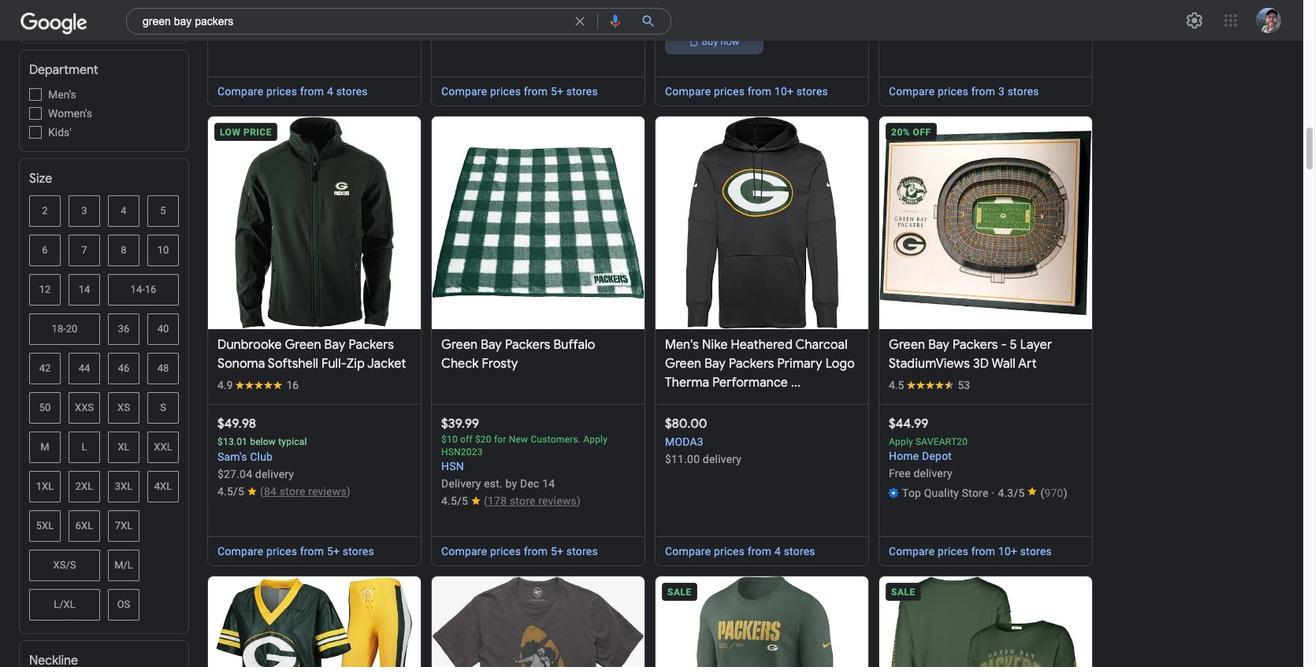 Task type: locate. For each thing, give the bounding box(es) containing it.
compare prices from 10+ stores down store
[[889, 545, 1052, 558]]

5+ for green bay packers buffalo check frosty
[[551, 545, 563, 558]]

2 vertical spatial 4
[[774, 545, 781, 558]]

size down sonoma
[[226, 375, 250, 391]]

50 link
[[29, 392, 69, 424]]

1 vertical spatial 14
[[542, 477, 555, 490]]

0 vertical spatial 4
[[327, 85, 333, 98]]

packers up performance
[[729, 356, 774, 372]]

0 vertical spatial compare prices from 4 stores
[[217, 85, 368, 98]]

4.5
[[889, 379, 904, 392]]

50
[[39, 402, 51, 414]]

men's up women's
[[48, 88, 76, 101]]

14-
[[130, 284, 145, 295]]

off
[[460, 434, 473, 445]]

compare prices from 10+ stores down the now
[[665, 85, 828, 98]]

store for $49.98
[[280, 485, 305, 498]]

1 horizontal spatial 5
[[1010, 337, 1017, 353]]

apply inside '$44.99 apply saveart20 home depot free delivery'
[[889, 436, 913, 448]]

$27.04 delivery link
[[217, 466, 307, 483]]

packers inside green bay packers - 5 layer stadiumviews 3d wall art
[[953, 337, 998, 353]]

apply right . at the bottom left of the page
[[583, 434, 608, 445]]

14-16
[[130, 284, 156, 295]]

10+
[[774, 85, 794, 98], [998, 545, 1017, 558]]

compare prices from 5+ stores for dunbrooke green bay packers sonoma softshell full-zip jacket - size large
[[217, 545, 374, 558]]

0 vertical spatial -
[[1001, 337, 1007, 353]]

( down $27.04 delivery link
[[260, 485, 264, 498]]

-
[[1001, 337, 1007, 353], [217, 375, 223, 391]]

5 right 4 "link"
[[160, 205, 166, 217]]

( 178 store reviews )
[[484, 495, 581, 507]]

0 vertical spatial 10+
[[774, 85, 794, 98]]

0 horizontal spatial 5
[[160, 205, 166, 217]]

1 vertical spatial 4
[[121, 205, 127, 217]]

0 horizontal spatial sale
[[667, 587, 692, 598]]

m
[[40, 441, 49, 453]]

depot
[[922, 450, 952, 462]]

970
[[1044, 487, 1063, 500]]

1 horizontal spatial compare prices from 10+ stores
[[889, 545, 1052, 558]]

( right 4.3/5
[[1040, 487, 1044, 500]]

4 inside "link"
[[121, 205, 127, 217]]

top
[[902, 487, 921, 500]]

heathered
[[731, 337, 793, 353]]

xl link
[[108, 432, 147, 463]]

) right 4.3/5
[[1063, 487, 1067, 500]]

14 right 'dec'
[[542, 477, 555, 490]]

m link
[[29, 432, 69, 463]]

0 vertical spatial 3
[[998, 85, 1005, 98]]

Search search field
[[143, 13, 566, 34]]

1 horizontal spatial 16
[[286, 379, 299, 392]]

reviews for $49.98
[[308, 485, 347, 498]]

7 link
[[69, 235, 108, 266]]

44
[[79, 362, 90, 374]]

1 horizontal spatial apply
[[889, 436, 913, 448]]

0 horizontal spatial size
[[29, 171, 52, 187]]

1 vertical spatial 16
[[286, 379, 299, 392]]

0 horizontal spatial (
[[260, 485, 264, 498]]

xxs
[[75, 402, 94, 414]]

None search field
[[0, 0, 671, 37]]

packers inside green bay packers buffalo check frosty
[[505, 337, 550, 353]]

5
[[160, 205, 166, 217], [1010, 337, 1017, 353]]

1 horizontal spatial seller rating image
[[1028, 487, 1037, 496]]

men's left nike
[[665, 337, 699, 353]]

$44.99 apply saveart20 home depot free delivery
[[889, 416, 968, 480]]

0 horizontal spatial apply
[[583, 434, 608, 445]]

- up wall
[[1001, 337, 1007, 353]]

4.5/5 for $39.99
[[441, 495, 468, 507]]

buffalo
[[553, 337, 595, 353]]

green up check
[[441, 337, 478, 353]]

4.5 out of 5 stars image
[[907, 381, 954, 389]]

1 horizontal spatial 14
[[542, 477, 555, 490]]

1 horizontal spatial 4
[[327, 85, 333, 98]]

green up softshell
[[285, 337, 321, 353]]

seller rating image right 4.3/5
[[1028, 487, 1037, 496]]

1 seller rating image from the left
[[247, 487, 257, 496]]

delivery down depot
[[914, 467, 952, 480]]

green up therma in the right bottom of the page
[[665, 356, 701, 372]]

4.5/5 down $27.04
[[217, 485, 244, 498]]

packers up frosty
[[505, 337, 550, 353]]

seller rating image
[[1028, 2, 1037, 11], [471, 496, 481, 506]]

search by voice image
[[607, 13, 623, 29]]

mitchell & ness
[[48, 17, 124, 30]]

packers up the 'jacket'
[[349, 337, 394, 353]]

performance
[[712, 375, 788, 391]]

1 horizontal spatial 10+
[[998, 545, 1017, 558]]

store
[[280, 485, 305, 498], [510, 495, 535, 507]]

compare prices from 5+ stores for green bay packers buffalo check frosty
[[441, 545, 598, 558]]

from
[[300, 85, 324, 98], [524, 85, 548, 98], [748, 85, 772, 98], [971, 85, 995, 98], [300, 545, 324, 558], [524, 545, 548, 558], [748, 545, 772, 558], [971, 545, 995, 558]]

store right 84 at the bottom left of page
[[280, 485, 305, 498]]

google image
[[20, 13, 88, 35]]

2 horizontal spatial )
[[1063, 487, 1067, 500]]

6xl link
[[69, 511, 108, 542]]

low
[[220, 127, 241, 138]]

l/xl link
[[29, 589, 108, 621]]

0 horizontal spatial seller rating image
[[247, 487, 257, 496]]

42 link
[[29, 353, 69, 384]]

1 horizontal spatial compare prices from 4 stores
[[665, 545, 815, 558]]

store down 'dec'
[[510, 495, 535, 507]]

size
[[29, 171, 52, 187], [226, 375, 250, 391]]

. apply hsn2023
[[441, 434, 608, 458]]

2 seller rating image from the left
[[1028, 487, 1037, 496]]

1 horizontal spatial (
[[484, 495, 488, 507]]

0 horizontal spatial compare prices from 4 stores
[[217, 85, 368, 98]]

0 horizontal spatial men's
[[48, 88, 76, 101]]

40
[[157, 323, 169, 335]]

0 horizontal spatial -
[[217, 375, 223, 391]]

1 vertical spatial 5
[[1010, 337, 1017, 353]]

4.5/5 down delivery
[[441, 495, 468, 507]]

5 out of 5 stars image
[[236, 381, 283, 389], [236, 381, 283, 389]]

( down est.
[[484, 495, 488, 507]]

1 horizontal spatial -
[[1001, 337, 1007, 353]]

packers up 3d
[[953, 337, 998, 353]]

46
[[118, 362, 129, 374]]

seller rating image left 84 at the bottom left of page
[[247, 487, 257, 496]]

0 vertical spatial men's
[[48, 88, 76, 101]]

size up 2
[[29, 171, 52, 187]]

1 horizontal spatial 4.5/5
[[441, 495, 468, 507]]

green up the stadiumviews at the bottom of the page
[[889, 337, 925, 353]]

20
[[66, 323, 78, 335]]

xl
[[118, 441, 130, 453]]

xxl link
[[147, 432, 187, 463]]

bay inside men's nike heathered charcoal green bay packers primary logo therma performance ...
[[705, 356, 726, 372]]

bay up full-
[[324, 337, 346, 353]]

xs/s
[[53, 559, 76, 571]]

$80.00 moda3 $11.00 delivery
[[665, 416, 742, 466]]

1 vertical spatial 3
[[81, 205, 87, 217]]

os link
[[108, 589, 147, 621]]

4.5/5
[[217, 485, 244, 498], [441, 495, 468, 507]]

wall
[[992, 356, 1016, 372]]

men's inside men's nike heathered charcoal green bay packers primary logo therma performance ...
[[665, 337, 699, 353]]

0 horizontal spatial 14
[[79, 284, 90, 295]]

dunbrooke green bay packers sonoma softshell full-zip jacket - size large
[[217, 337, 406, 391]]

s link
[[147, 392, 187, 424]]

reviews down delivery est. by dec 14 "link"
[[538, 495, 577, 507]]

1 horizontal spatial sale
[[891, 587, 915, 598]]

.
[[578, 434, 581, 445]]

1 horizontal spatial reviews
[[538, 495, 577, 507]]

$80.00
[[665, 416, 707, 432]]

delivery inside '$44.99 apply saveart20 home depot free delivery'
[[914, 467, 952, 480]]

4
[[327, 85, 333, 98], [121, 205, 127, 217], [774, 545, 781, 558]]

1 vertical spatial 10+
[[998, 545, 1017, 558]]

hsn
[[441, 460, 464, 473]]

delivery right $11.00 in the bottom right of the page
[[703, 453, 742, 466]]

seller rating image for 4.5/5
[[247, 487, 257, 496]]

xs/s link
[[29, 550, 108, 581]]

0 horizontal spatial reviews
[[308, 485, 347, 498]]

- inside green bay packers - 5 layer stadiumviews 3d wall art
[[1001, 337, 1007, 353]]

apply inside ". apply hsn2023"
[[583, 434, 608, 445]]

0 vertical spatial compare prices from 10+ stores
[[665, 85, 828, 98]]

14 right the 12 link
[[79, 284, 90, 295]]

0 vertical spatial seller rating image
[[1028, 2, 1037, 11]]

frosty
[[482, 356, 518, 372]]

free delivery link
[[889, 465, 968, 482]]

12 link
[[29, 274, 69, 306]]

mitchell
[[48, 17, 87, 30]]

0 horizontal spatial store
[[280, 485, 305, 498]]

kids'
[[48, 126, 71, 139]]

0 horizontal spatial delivery
[[255, 468, 294, 481]]

- inside "dunbrooke green bay packers sonoma softshell full-zip jacket - size large"
[[217, 375, 223, 391]]

bay inside "dunbrooke green bay packers sonoma softshell full-zip jacket - size large"
[[324, 337, 346, 353]]

18-20 link
[[29, 314, 108, 345]]

green inside green bay packers buffalo check frosty
[[441, 337, 478, 353]]

( 970 )
[[1040, 487, 1067, 500]]

0 horizontal spatial )
[[347, 485, 351, 498]]

reviews for $39.99
[[538, 495, 577, 507]]

1 vertical spatial seller rating image
[[471, 496, 481, 506]]

club
[[250, 451, 273, 463]]

14 link
[[69, 274, 108, 306]]

0 horizontal spatial 10+
[[774, 85, 794, 98]]

bay up frosty
[[481, 337, 502, 353]]

12
[[39, 284, 51, 295]]

logo
[[825, 356, 855, 372]]

1 vertical spatial size
[[226, 375, 250, 391]]

1 vertical spatial -
[[217, 375, 223, 391]]

1 horizontal spatial )
[[577, 495, 581, 507]]

0 vertical spatial size
[[29, 171, 52, 187]]

delivery inside $80.00 moda3 $11.00 delivery
[[703, 453, 742, 466]]

$49.98 $13.01 below typical sam's club $27.04 delivery
[[217, 416, 307, 481]]

bay down nike
[[705, 356, 726, 372]]

53
[[958, 379, 970, 392]]

reviews right 84 at the bottom left of page
[[308, 485, 347, 498]]

7xl
[[115, 520, 133, 532]]

) right 84 at the bottom left of page
[[347, 485, 351, 498]]

0 horizontal spatial 4
[[121, 205, 127, 217]]

5+
[[551, 85, 563, 98], [327, 545, 340, 558], [551, 545, 563, 558]]

1 horizontal spatial men's
[[665, 337, 699, 353]]

stadiumviews
[[889, 356, 970, 372]]

1 horizontal spatial store
[[510, 495, 535, 507]]

$20
[[475, 434, 491, 445]]

4.5/5 for $49.98
[[217, 485, 244, 498]]

7
[[81, 244, 87, 256]]

) down delivery est. by dec 14 "link"
[[577, 495, 581, 507]]

apply up home at the right bottom of the page
[[889, 436, 913, 448]]

0 horizontal spatial compare prices from 10+ stores
[[665, 85, 828, 98]]

packers
[[349, 337, 394, 353], [505, 337, 550, 353], [953, 337, 998, 353], [729, 356, 774, 372]]

1 vertical spatial compare prices from 10+ stores
[[889, 545, 1052, 558]]

36 link
[[108, 314, 147, 345]]

s
[[160, 402, 166, 414]]

seller rating image
[[247, 487, 257, 496], [1028, 487, 1037, 496]]

apply for $44.99
[[889, 436, 913, 448]]

m/l link
[[108, 550, 147, 581]]

1 vertical spatial men's
[[665, 337, 699, 353]]

) for green bay packers buffalo check frosty
[[577, 495, 581, 507]]

1 horizontal spatial delivery
[[703, 453, 742, 466]]

0 vertical spatial 16
[[145, 284, 156, 295]]

stores
[[336, 85, 368, 98], [566, 85, 598, 98], [796, 85, 828, 98], [1007, 85, 1039, 98], [343, 545, 374, 558], [566, 545, 598, 558], [784, 545, 815, 558], [1020, 545, 1052, 558]]

1 horizontal spatial size
[[226, 375, 250, 391]]

- down sonoma
[[217, 375, 223, 391]]

below
[[250, 436, 276, 448]]

2 horizontal spatial delivery
[[914, 467, 952, 480]]

5 up wall
[[1010, 337, 1017, 353]]

dunbrooke
[[217, 337, 282, 353]]

delivery up 84 at the bottom left of page
[[255, 468, 294, 481]]

compare prices from 3 stores
[[889, 85, 1039, 98]]

store
[[962, 487, 988, 500]]

0 horizontal spatial 4.5/5
[[217, 485, 244, 498]]

bay up the stadiumviews at the bottom of the page
[[928, 337, 949, 353]]

green inside green bay packers - 5 layer stadiumviews 3d wall art
[[889, 337, 925, 353]]

jacket
[[367, 356, 406, 372]]



Task type: vqa. For each thing, say whether or not it's contained in the screenshot.
hr for 998
no



Task type: describe. For each thing, give the bounding box(es) containing it.
2 sale from the left
[[891, 587, 915, 598]]

bay inside green bay packers - 5 layer stadiumviews 3d wall art
[[928, 337, 949, 353]]

green inside men's nike heathered charcoal green bay packers primary logo therma performance ...
[[665, 356, 701, 372]]

) for dunbrooke green bay packers sonoma softshell full-zip jacket - size large
[[347, 485, 351, 498]]

buy now
[[702, 35, 739, 48]]

packers inside "dunbrooke green bay packers sonoma softshell full-zip jacket - size large"
[[349, 337, 394, 353]]

4.9
[[217, 379, 233, 392]]

1xl link
[[29, 471, 69, 503]]

1xl
[[36, 481, 54, 492]]

home
[[889, 450, 919, 462]]

seller rating image for 4.3/5
[[1028, 487, 1037, 496]]

l link
[[69, 432, 108, 463]]

primary
[[777, 356, 822, 372]]

5+ for dunbrooke green bay packers sonoma softshell full-zip jacket - size large
[[327, 545, 340, 558]]

42
[[39, 362, 51, 374]]

( for green bay packers buffalo check frosty
[[484, 495, 488, 507]]

2xl
[[75, 481, 93, 492]]

8
[[121, 244, 127, 256]]

14 inside "link"
[[542, 477, 555, 490]]

hsn2023
[[441, 447, 483, 458]]

46 link
[[108, 353, 147, 384]]

layer
[[1020, 337, 1052, 353]]

green bay packers - 5 layer stadiumviews 3d wall art
[[889, 337, 1052, 372]]

by
[[506, 477, 517, 490]]

1 horizontal spatial seller rating image
[[1028, 2, 1037, 11]]

delivery est. by dec 14
[[441, 477, 555, 490]]

5 inside green bay packers - 5 layer stadiumviews 3d wall art
[[1010, 337, 1017, 353]]

0 horizontal spatial 3
[[81, 205, 87, 217]]

typical
[[278, 436, 307, 448]]

84
[[264, 485, 277, 498]]

xs link
[[108, 392, 147, 424]]

men's for men's
[[48, 88, 76, 101]]

buy now link
[[665, 17, 763, 54]]

xs
[[117, 402, 130, 414]]

l/xl
[[54, 599, 75, 611]]

top quality store
[[902, 487, 988, 500]]

2 horizontal spatial 4
[[774, 545, 781, 558]]

kids' link
[[29, 124, 179, 140]]

2 link
[[29, 195, 69, 227]]

top quality store button
[[887, 485, 988, 502]]

$27.04
[[217, 468, 252, 481]]

full-
[[322, 356, 347, 372]]

0 horizontal spatial 16
[[145, 284, 156, 295]]

4xl
[[154, 481, 172, 492]]

6 link
[[29, 235, 69, 266]]

$44.99
[[889, 416, 929, 432]]

48 link
[[147, 353, 187, 384]]

m/l
[[114, 559, 133, 571]]

$11.00 delivery link
[[665, 451, 742, 468]]

off
[[913, 127, 931, 138]]

7xl link
[[108, 511, 147, 542]]

( for dunbrooke green bay packers sonoma softshell full-zip jacket - size large
[[260, 485, 264, 498]]

2
[[42, 205, 48, 217]]

sonoma
[[217, 356, 265, 372]]

4.3/5
[[998, 487, 1025, 500]]

free
[[889, 467, 911, 480]]

5xl link
[[29, 511, 69, 542]]

charcoal
[[795, 337, 848, 353]]

3xl
[[115, 481, 133, 492]]

now
[[721, 35, 739, 48]]

green inside "dunbrooke green bay packers sonoma softshell full-zip jacket - size large"
[[285, 337, 321, 353]]

48
[[157, 362, 169, 374]]

4 link
[[108, 195, 147, 227]]

quality
[[924, 487, 959, 500]]

green bay packers buffalo check frosty link
[[441, 336, 635, 376]]

0 vertical spatial 14
[[79, 284, 90, 295]]

1 horizontal spatial 3
[[998, 85, 1005, 98]]

customers
[[531, 434, 578, 445]]

( 84 store reviews )
[[260, 485, 351, 498]]

...
[[791, 375, 801, 391]]

size inside "dunbrooke green bay packers sonoma softshell full-zip jacket - size large"
[[226, 375, 250, 391]]

0 vertical spatial 5
[[160, 205, 166, 217]]

1 sale from the left
[[667, 587, 692, 598]]

department
[[29, 62, 98, 78]]

zip
[[347, 356, 365, 372]]

nike
[[702, 337, 728, 353]]

2 horizontal spatial (
[[1040, 487, 1044, 500]]

art
[[1018, 356, 1037, 372]]

$49.98
[[217, 416, 256, 432]]

$10 off $20 for new customers
[[441, 434, 578, 445]]

dec
[[520, 477, 539, 490]]

men's for men's nike heathered charcoal green bay packers primary logo therma performance ...
[[665, 337, 699, 353]]

price
[[243, 127, 272, 138]]

packers inside men's nike heathered charcoal green bay packers primary logo therma performance ...
[[729, 356, 774, 372]]

4xl link
[[147, 471, 187, 503]]

44 link
[[69, 353, 108, 384]]

for
[[494, 434, 506, 445]]

$11.00
[[665, 453, 700, 466]]

women's link
[[29, 106, 179, 121]]

moda3
[[665, 436, 704, 448]]

large
[[253, 375, 286, 391]]

5 link
[[147, 195, 187, 227]]

$13.01
[[217, 436, 247, 448]]

green bay packers buffalo check frosty
[[441, 337, 595, 372]]

xxl
[[154, 441, 172, 453]]

apply for .
[[583, 434, 608, 445]]

men's nike heathered charcoal green bay packers primary logo therma performance ...
[[665, 337, 855, 391]]

clear image
[[572, 9, 588, 34]]

&
[[90, 17, 97, 30]]

6
[[42, 244, 48, 256]]

10
[[157, 244, 169, 256]]

delivery inside $49.98 $13.01 below typical sam's club $27.04 delivery
[[255, 468, 294, 481]]

0 horizontal spatial seller rating image
[[471, 496, 481, 506]]

2xl link
[[69, 471, 108, 503]]

store for $39.99
[[510, 495, 535, 507]]

6xl
[[75, 520, 93, 532]]

1 vertical spatial compare prices from 4 stores
[[665, 545, 815, 558]]

$10
[[441, 434, 458, 445]]

18-
[[52, 323, 66, 335]]

bay inside green bay packers buffalo check frosty
[[481, 337, 502, 353]]



